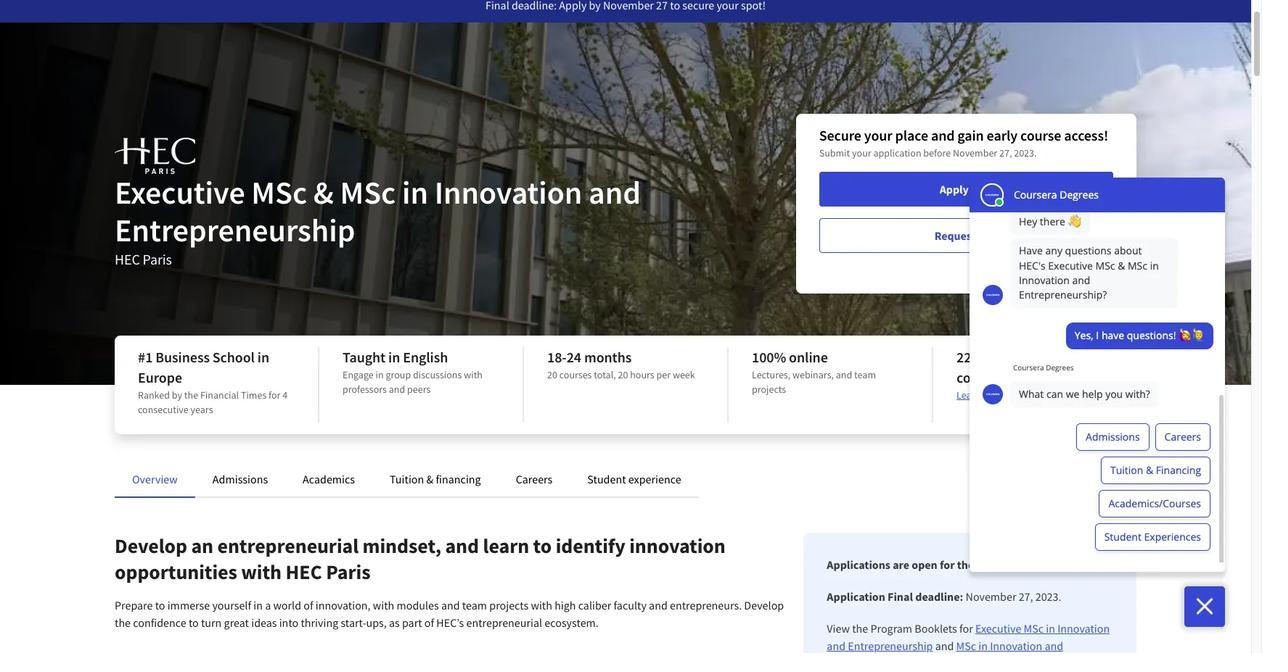 Task type: vqa. For each thing, say whether or not it's contained in the screenshot.
entrepreneurial inside the the Develop an entrepreneurial mindset, and learn to identify innovation opportunities with HEC Paris
yes



Task type: locate. For each thing, give the bounding box(es) containing it.
a
[[265, 599, 271, 613]]

2 vertical spatial for
[[959, 622, 973, 637]]

start-
[[341, 616, 366, 631]]

1 vertical spatial for
[[940, 558, 955, 573]]

in inside #1 business school in europe ranked by the financial times for 4 consecutive years
[[258, 348, 269, 367]]

1 horizontal spatial entrepreneurship
[[848, 639, 933, 654]]

0 vertical spatial of
[[304, 599, 313, 613]]

1 vertical spatial 2023.
[[1035, 590, 1061, 605]]

2 horizontal spatial msc
[[1024, 622, 1044, 637]]

0 vertical spatial for
[[269, 389, 281, 402]]

1 horizontal spatial executive
[[975, 622, 1021, 637]]

hec
[[115, 250, 140, 269], [286, 560, 322, 586]]

2 horizontal spatial for
[[959, 622, 973, 637]]

develop left an
[[115, 533, 187, 560]]

team inside 100% online lectures, webinars, and team projects
[[854, 369, 876, 382]]

opportunities
[[115, 560, 237, 586]]

#1 business school in europe ranked by the financial times for 4 consecutive years
[[138, 348, 288, 417]]

times
[[241, 389, 267, 402]]

for right booklets
[[959, 622, 973, 637]]

projects
[[752, 383, 786, 396], [489, 599, 529, 613]]

0 horizontal spatial entrepreneurship
[[115, 210, 355, 250]]

projects down 'lectures,'
[[752, 383, 786, 396]]

0 horizontal spatial entrepreneurial
[[217, 533, 359, 560]]

0 vertical spatial team
[[854, 369, 876, 382]]

and inside develop an entrepreneurial mindset, and learn to identify innovation opportunities with hec paris
[[445, 533, 479, 560]]

1 vertical spatial paris
[[326, 560, 371, 586]]

0 horizontal spatial of
[[304, 599, 313, 613]]

student experience
[[587, 472, 681, 487]]

0 horizontal spatial paris
[[143, 250, 172, 269]]

msc for in
[[251, 173, 307, 213]]

the
[[184, 389, 198, 402], [957, 558, 974, 573], [115, 616, 131, 631], [852, 622, 868, 637]]

executive msc in innovation and entrepreneurship link
[[827, 622, 1110, 654]]

0 vertical spatial innovation
[[435, 173, 582, 213]]

2023. down 2023
[[1035, 590, 1061, 605]]

0 vertical spatial to
[[533, 533, 552, 560]]

submit
[[819, 147, 850, 160]]

executive inside executive msc & msc in innovation and entrepreneurship hec paris
[[115, 173, 245, 213]]

msc
[[251, 173, 307, 213], [340, 173, 396, 213], [1024, 622, 1044, 637]]

experience
[[628, 472, 681, 487]]

peers
[[407, 383, 431, 396]]

confidence
[[133, 616, 186, 631]]

0 horizontal spatial 27,
[[999, 147, 1012, 160]]

executive msc in innovation and entrepreneurship
[[827, 622, 1110, 654]]

1 horizontal spatial hec
[[286, 560, 322, 586]]

& inside executive msc & msc in innovation and entrepreneurship hec paris
[[313, 173, 334, 213]]

1 vertical spatial entrepreneurial
[[466, 616, 542, 631]]

webinars,
[[793, 369, 834, 382]]

taught in english engage in group discussions with professors and peers
[[343, 348, 483, 396]]

1 vertical spatial executive
[[975, 622, 1021, 637]]

1 horizontal spatial develop
[[744, 599, 784, 613]]

paris inside executive msc & msc in innovation and entrepreneurship hec paris
[[143, 250, 172, 269]]

with right discussions
[[464, 369, 483, 382]]

ecosystem.
[[545, 616, 599, 631]]

your right about on the bottom
[[1010, 389, 1029, 402]]

1 horizontal spatial 27,
[[1019, 590, 1033, 605]]

of
[[304, 599, 313, 613], [424, 616, 434, 631]]

europe
[[138, 369, 182, 387]]

tuition & financing
[[390, 472, 481, 487]]

prepare
[[115, 599, 153, 613]]

1 vertical spatial to
[[155, 599, 165, 613]]

your
[[864, 126, 892, 144], [852, 147, 871, 160], [1010, 389, 1029, 402]]

november
[[953, 147, 997, 160], [966, 590, 1016, 605]]

1 horizontal spatial team
[[854, 369, 876, 382]]

in inside executive msc in innovation and entrepreneurship
[[1046, 622, 1055, 637]]

24
[[567, 348, 581, 367]]

0 vertical spatial paris
[[143, 250, 172, 269]]

0 horizontal spatial 20
[[547, 369, 557, 382]]

the inside prepare to immerse yourself in a world of innovation, with modules and team projects with high caliber faculty and entrepreneurs. develop the confidence to turn great ideas into thriving start-ups, as part of hec's entrepreneurial ecosystem.
[[115, 616, 131, 631]]

with left high
[[531, 599, 552, 613]]

0 horizontal spatial hec
[[115, 250, 140, 269]]

1 vertical spatial of
[[424, 616, 434, 631]]

the down prepare
[[115, 616, 131, 631]]

and inside executive msc in innovation and entrepreneurship
[[827, 639, 846, 654]]

1 horizontal spatial 20
[[618, 369, 628, 382]]

student experience link
[[587, 472, 681, 487]]

innovation
[[435, 173, 582, 213], [1058, 622, 1110, 637]]

team up 'hec's'
[[462, 599, 487, 613]]

0 horizontal spatial projects
[[489, 599, 529, 613]]

0 vertical spatial &
[[313, 173, 334, 213]]

of right part
[[424, 616, 434, 631]]

projects left high
[[489, 599, 529, 613]]

in inside prepare to immerse yourself in a world of innovation, with modules and team projects with high caliber faculty and entrepreneurs. develop the confidence to turn great ideas into thriving start-ups, as part of hec's entrepreneurial ecosystem.
[[253, 599, 263, 613]]

and
[[931, 126, 955, 144], [589, 173, 641, 213], [836, 369, 852, 382], [389, 383, 405, 396], [445, 533, 479, 560], [441, 599, 460, 613], [649, 599, 668, 613], [827, 639, 846, 654]]

with up a
[[241, 560, 282, 586]]

1 horizontal spatial projects
[[752, 383, 786, 396]]

november down gain at the right top of page
[[953, 147, 997, 160]]

to up confidence
[[155, 599, 165, 613]]

1 horizontal spatial innovation
[[1058, 622, 1110, 637]]

for
[[269, 389, 281, 402], [940, 558, 955, 573], [959, 622, 973, 637]]

for left 4
[[269, 389, 281, 402]]

the right by
[[184, 389, 198, 402]]

with
[[464, 369, 483, 382], [241, 560, 282, 586], [373, 599, 394, 613], [531, 599, 552, 613]]

of up thriving
[[304, 599, 313, 613]]

request
[[935, 229, 976, 243]]

and inside secure your place and gain early course access! submit your application before november 27, 2023.
[[931, 126, 955, 144]]

to inside develop an entrepreneurial mindset, and learn to identify innovation opportunities with hec paris
[[533, 533, 552, 560]]

1 vertical spatial innovation
[[1058, 622, 1110, 637]]

november down december
[[966, 590, 1016, 605]]

english
[[403, 348, 448, 367]]

program
[[871, 622, 912, 637]]

0 vertical spatial develop
[[115, 533, 187, 560]]

years
[[191, 404, 213, 417]]

27, down the 'early'
[[999, 147, 1012, 160]]

0 horizontal spatial msc
[[251, 173, 307, 213]]

18-24 months 20 courses total, 20 hours per week
[[547, 348, 695, 382]]

world
[[273, 599, 301, 613]]

executive
[[115, 173, 245, 213], [975, 622, 1021, 637]]

mindset,
[[363, 533, 441, 560]]

2 20 from the left
[[618, 369, 628, 382]]

1 horizontal spatial &
[[426, 472, 433, 487]]

to
[[533, 533, 552, 560], [155, 599, 165, 613], [189, 616, 199, 631]]

tuition & financing link
[[390, 472, 481, 487]]

msc for and
[[1024, 622, 1044, 637]]

1 horizontal spatial entrepreneurial
[[466, 616, 542, 631]]

0 vertical spatial 27,
[[999, 147, 1012, 160]]

entrepreneurs.
[[670, 599, 742, 613]]

1 vertical spatial hec
[[286, 560, 322, 586]]

prepare to immerse yourself in a world of innovation, with modules and team projects with high caliber faculty and entrepreneurs. develop the confidence to turn great ideas into thriving start-ups, as part of hec's entrepreneurial ecosystem.
[[115, 599, 784, 631]]

months
[[584, 348, 632, 367]]

admissions link
[[213, 472, 268, 487]]

1 20 from the left
[[547, 369, 557, 382]]

with inside 'taught in english engage in group discussions with professors and peers'
[[464, 369, 483, 382]]

your up application
[[864, 126, 892, 144]]

0 vertical spatial 2023.
[[1014, 147, 1037, 160]]

0 vertical spatial your
[[864, 126, 892, 144]]

1 vertical spatial entrepreneurship
[[848, 639, 933, 654]]

0 vertical spatial november
[[953, 147, 997, 160]]

24,950
[[1002, 348, 1043, 367]]

and inside executive msc & msc in innovation and entrepreneurship hec paris
[[589, 173, 641, 213]]

application
[[827, 590, 885, 605]]

place
[[895, 126, 928, 144]]

1 vertical spatial team
[[462, 599, 487, 613]]

0 horizontal spatial team
[[462, 599, 487, 613]]

executive inside executive msc in innovation and entrepreneurship
[[975, 622, 1021, 637]]

20 down 18-
[[547, 369, 557, 382]]

entrepreneurial right 'hec's'
[[466, 616, 542, 631]]

0 vertical spatial hec
[[115, 250, 140, 269]]

develop right entrepreneurs.
[[744, 599, 784, 613]]

with up the ups,
[[373, 599, 394, 613]]

0 horizontal spatial executive
[[115, 173, 245, 213]]

entrepreneurial
[[217, 533, 359, 560], [466, 616, 542, 631]]

0 vertical spatial executive
[[115, 173, 245, 213]]

0 vertical spatial projects
[[752, 383, 786, 396]]

before
[[923, 147, 951, 160]]

ranked
[[138, 389, 170, 402]]

0 vertical spatial entrepreneurial
[[217, 533, 359, 560]]

1 vertical spatial &
[[426, 472, 433, 487]]

applications are open for the december 2023 cohort!
[[827, 558, 1095, 573]]

0 horizontal spatial &
[[313, 173, 334, 213]]

for right open
[[940, 558, 955, 573]]

innovation inside executive msc in innovation and entrepreneurship
[[1058, 622, 1110, 637]]

yourself
[[212, 599, 251, 613]]

2023.
[[1014, 147, 1037, 160], [1035, 590, 1061, 605]]

20 right total,
[[618, 369, 628, 382]]

course
[[1020, 126, 1061, 144]]

the right view at the right bottom of page
[[852, 622, 868, 637]]

1 horizontal spatial paris
[[326, 560, 371, 586]]

1 vertical spatial your
[[852, 147, 871, 160]]

0 horizontal spatial innovation
[[435, 173, 582, 213]]

options
[[1071, 389, 1103, 402]]

apply now
[[940, 182, 993, 197]]

the left december
[[957, 558, 974, 573]]

2 horizontal spatial to
[[533, 533, 552, 560]]

apply now button
[[819, 172, 1113, 207]]

to right learn
[[533, 533, 552, 560]]

4
[[283, 389, 288, 402]]

to left the turn in the bottom left of the page
[[189, 616, 199, 631]]

0 horizontal spatial for
[[269, 389, 281, 402]]

team right webinars,
[[854, 369, 876, 382]]

2 vertical spatial your
[[1010, 389, 1029, 402]]

1 vertical spatial develop
[[744, 599, 784, 613]]

27, down 2023
[[1019, 590, 1033, 605]]

1 vertical spatial 27,
[[1019, 590, 1033, 605]]

2023. down course
[[1014, 147, 1037, 160]]

1 vertical spatial projects
[[489, 599, 529, 613]]

per
[[656, 369, 671, 382]]

0 horizontal spatial develop
[[115, 533, 187, 560]]

secure
[[819, 126, 861, 144]]

entrepreneurial inside prepare to immerse yourself in a world of innovation, with modules and team projects with high caliber faculty and entrepreneurs. develop the confidence to turn great ideas into thriving start-ups, as part of hec's entrepreneurial ecosystem.
[[466, 616, 542, 631]]

paris inside develop an entrepreneurial mindset, and learn to identify innovation opportunities with hec paris
[[326, 560, 371, 586]]

msc inside executive msc in innovation and entrepreneurship
[[1024, 622, 1044, 637]]

part
[[402, 616, 422, 631]]

executive for in
[[975, 622, 1021, 637]]

1 horizontal spatial to
[[189, 616, 199, 631]]

0 vertical spatial entrepreneurship
[[115, 210, 355, 250]]

entrepreneurial up world
[[217, 533, 359, 560]]

your right the submit
[[852, 147, 871, 160]]

business
[[155, 348, 210, 367]]



Task type: describe. For each thing, give the bounding box(es) containing it.
view
[[827, 622, 850, 637]]

engage
[[343, 369, 374, 382]]

2023. inside secure your place and gain early course access! submit your application before november 27, 2023.
[[1014, 147, 1037, 160]]

about
[[983, 389, 1008, 402]]

request info button
[[819, 218, 1113, 253]]

as
[[389, 616, 400, 631]]

courses
[[559, 369, 592, 382]]

view the program booklets for
[[827, 622, 975, 637]]

1 horizontal spatial of
[[424, 616, 434, 631]]

access!
[[1064, 126, 1108, 144]]

group
[[386, 369, 411, 382]]

executive for &
[[115, 173, 245, 213]]

by
[[172, 389, 182, 402]]

are
[[893, 558, 909, 573]]

0 horizontal spatial to
[[155, 599, 165, 613]]

innovation,
[[316, 599, 371, 613]]

learn about your payment options link
[[957, 389, 1103, 402]]

innovation
[[629, 533, 726, 560]]

modules
[[397, 599, 439, 613]]

gain
[[958, 126, 984, 144]]

#1
[[138, 348, 153, 367]]

academics
[[303, 472, 355, 487]]

application final deadline: november 27, 2023.
[[827, 590, 1061, 605]]

1 horizontal spatial for
[[940, 558, 955, 573]]

and inside 'taught in english engage in group discussions with professors and peers'
[[389, 383, 405, 396]]

turn
[[201, 616, 222, 631]]

professors
[[343, 383, 387, 396]]

entrepreneurship inside executive msc in innovation and entrepreneurship
[[848, 639, 933, 654]]

overview
[[132, 472, 178, 487]]

info
[[978, 229, 998, 243]]

entrepreneurial inside develop an entrepreneurial mindset, and learn to identify innovation opportunities with hec paris
[[217, 533, 359, 560]]

discussions
[[413, 369, 462, 382]]

learn
[[483, 533, 529, 560]]

careers
[[516, 472, 553, 487]]

immerse
[[167, 599, 210, 613]]

27, inside secure your place and gain early course access! submit your application before november 27, 2023.
[[999, 147, 1012, 160]]

100%
[[752, 348, 786, 367]]

november inside secure your place and gain early course access! submit your application before november 27, 2023.
[[953, 147, 997, 160]]

develop inside prepare to immerse yourself in a world of innovation, with modules and team projects with high caliber faculty and entrepreneurs. develop the confidence to turn great ideas into thriving start-ups, as part of hec's entrepreneurial ecosystem.
[[744, 599, 784, 613]]

22,950-
[[957, 348, 1002, 367]]

develop an entrepreneurial mindset, and learn to identify innovation opportunities with hec paris
[[115, 533, 726, 586]]

early
[[987, 126, 1018, 144]]

applications
[[827, 558, 890, 573]]

develop inside develop an entrepreneurial mindset, and learn to identify innovation opportunities with hec paris
[[115, 533, 187, 560]]

now
[[971, 182, 993, 197]]

2023
[[1031, 558, 1055, 573]]

payment
[[1031, 389, 1069, 402]]

apply
[[940, 182, 969, 197]]

the inside #1 business school in europe ranked by the financial times for 4 consecutive years
[[184, 389, 198, 402]]

caliber
[[578, 599, 611, 613]]

with inside develop an entrepreneurial mindset, and learn to identify innovation opportunities with hec paris
[[241, 560, 282, 586]]

22,950-24,950 euro total cost learn about your payment options
[[957, 348, 1106, 402]]

innovation inside executive msc & msc in innovation and entrepreneurship hec paris
[[435, 173, 582, 213]]

tuition
[[390, 472, 424, 487]]

careers link
[[516, 472, 553, 487]]

financial
[[200, 389, 239, 402]]

2 vertical spatial to
[[189, 616, 199, 631]]

request info
[[935, 229, 998, 243]]

hours
[[630, 369, 654, 382]]

online
[[789, 348, 828, 367]]

cost
[[957, 369, 982, 387]]

booklets
[[915, 622, 957, 637]]

high
[[555, 599, 576, 613]]

hec inside executive msc & msc in innovation and entrepreneurship hec paris
[[115, 250, 140, 269]]

hec inside develop an entrepreneurial mindset, and learn to identify innovation opportunities with hec paris
[[286, 560, 322, 586]]

deadline:
[[915, 590, 963, 605]]

lectures,
[[752, 369, 791, 382]]

admissions
[[213, 472, 268, 487]]

final
[[888, 590, 913, 605]]

projects inside prepare to immerse yourself in a world of innovation, with modules and team projects with high caliber faculty and entrepreneurs. develop the confidence to turn great ideas into thriving start-ups, as part of hec's entrepreneurial ecosystem.
[[489, 599, 529, 613]]

total
[[1077, 348, 1106, 367]]

team inside prepare to immerse yourself in a world of innovation, with modules and team projects with high caliber faculty and entrepreneurs. develop the confidence to turn great ideas into thriving start-ups, as part of hec's entrepreneurial ecosystem.
[[462, 599, 487, 613]]

school
[[213, 348, 255, 367]]

hec's
[[436, 616, 464, 631]]

overview link
[[132, 472, 178, 487]]

1 horizontal spatial msc
[[340, 173, 396, 213]]

entrepreneurship inside executive msc & msc in innovation and entrepreneurship hec paris
[[115, 210, 355, 250]]

1 vertical spatial november
[[966, 590, 1016, 605]]

cohort!
[[1057, 558, 1095, 573]]

into
[[279, 616, 298, 631]]

hec paris logo image
[[115, 138, 195, 174]]

learn
[[957, 389, 981, 402]]

great
[[224, 616, 249, 631]]

open
[[912, 558, 938, 573]]

consecutive
[[138, 404, 189, 417]]

for inside #1 business school in europe ranked by the financial times for 4 consecutive years
[[269, 389, 281, 402]]

your inside 22,950-24,950 euro total cost learn about your payment options
[[1010, 389, 1029, 402]]

thriving
[[301, 616, 338, 631]]

financing
[[436, 472, 481, 487]]

and inside 100% online lectures, webinars, and team projects
[[836, 369, 852, 382]]

academics link
[[303, 472, 355, 487]]

projects inside 100% online lectures, webinars, and team projects
[[752, 383, 786, 396]]

an
[[191, 533, 213, 560]]

taught
[[343, 348, 386, 367]]

100% online lectures, webinars, and team projects
[[752, 348, 876, 396]]

in inside executive msc & msc in innovation and entrepreneurship hec paris
[[402, 173, 428, 213]]

december
[[977, 558, 1028, 573]]

student
[[587, 472, 626, 487]]



